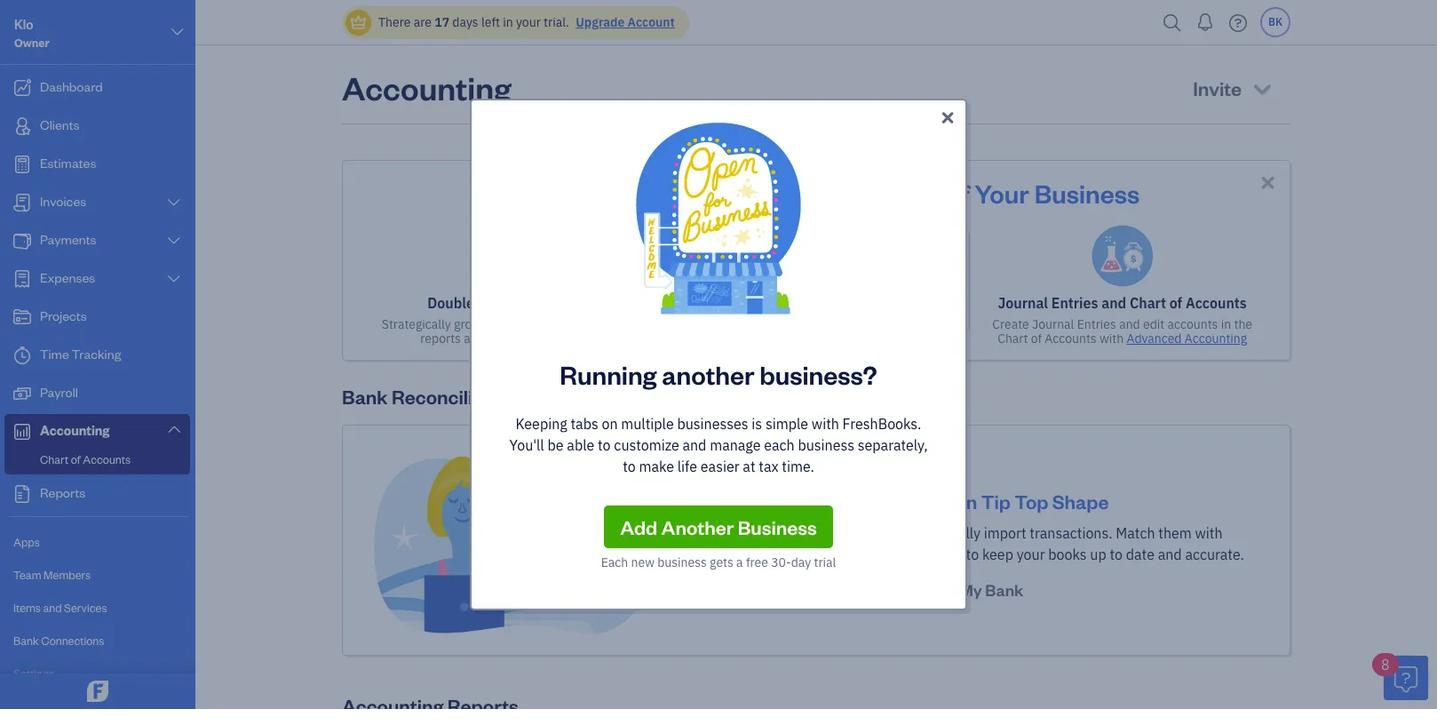 Task type: locate. For each thing, give the bounding box(es) containing it.
bank left transactions
[[731, 316, 759, 332]]

with up accurate.
[[1196, 524, 1223, 542]]

connections
[[41, 634, 104, 648]]

each new business gets a free 30-day trial
[[601, 554, 836, 570]]

0 horizontal spatial reconciliation
[[392, 384, 518, 409]]

apps link
[[4, 527, 190, 558]]

journal up 'create'
[[998, 294, 1049, 312]]

1 vertical spatial journal
[[1033, 316, 1075, 332]]

are
[[414, 14, 432, 30]]

accounting down the are on the top left of page
[[342, 67, 512, 108]]

items and services link
[[4, 593, 190, 624]]

team
[[13, 568, 41, 582]]

0 vertical spatial books
[[906, 316, 939, 332]]

accounting up insights.
[[519, 294, 593, 312]]

with left valuable
[[565, 316, 589, 332]]

journal inside 'create journal entries and edit accounts in the chart of accounts with'
[[1033, 316, 1075, 332]]

them
[[1159, 524, 1192, 542]]

klo
[[14, 16, 33, 33]]

tracked
[[821, 546, 870, 563]]

business up journal entries and chart of accounts image
[[1035, 176, 1140, 210]]

bank up expenses
[[789, 524, 821, 542]]

1 vertical spatial chart
[[998, 331, 1028, 347]]

2 horizontal spatial accounting
[[1185, 331, 1248, 347]]

in right accounts
[[1222, 316, 1232, 332]]

bank
[[731, 316, 759, 332], [789, 524, 821, 542]]

customize
[[614, 436, 679, 454]]

1 horizontal spatial keep
[[983, 546, 1014, 563]]

connect up gets
[[701, 524, 754, 542]]

entries inside 'create journal entries and edit accounts in the chart of accounts with'
[[1078, 316, 1117, 332]]

add another business
[[620, 514, 817, 539]]

your right clean.
[[878, 316, 903, 332]]

0 vertical spatial entries
[[1052, 294, 1099, 312]]

accounting right advanced
[[1185, 331, 1248, 347]]

1 horizontal spatial the
[[1235, 316, 1253, 332]]

chevron large down image for invoice icon
[[166, 195, 182, 210]]

1 vertical spatial business
[[798, 436, 855, 454]]

of right the line
[[675, 176, 698, 210]]

chevron large down image
[[166, 234, 182, 248], [166, 422, 182, 436]]

the right accounts
[[1235, 316, 1253, 332]]

of right 'create'
[[1031, 331, 1042, 347]]

accounts up accounts
[[1186, 294, 1247, 312]]

entries up 'create journal entries and edit accounts in the chart of accounts with'
[[1052, 294, 1099, 312]]

expenses
[[757, 546, 818, 563]]

up
[[1091, 546, 1107, 563]]

books left 'create'
[[906, 316, 939, 332]]

bank inside "bank reconciliation match bank transactions to keep your books squeaky clean."
[[751, 294, 785, 312]]

client image
[[12, 117, 33, 135]]

multiple
[[621, 415, 674, 433]]

keeping tabs on multiple businesses is simple with freshbooks. you'll be able to customize and manage each business separately, to make life easier at tax time.
[[510, 415, 928, 475]]

2 chevron large down image from the top
[[166, 422, 182, 436]]

business inside keeping tabs on multiple businesses is simple with freshbooks. you'll be able to customize and manage each business separately, to make life easier at tax time.
[[798, 436, 855, 454]]

be
[[548, 436, 564, 454]]

1 horizontal spatial match
[[1116, 524, 1156, 542]]

1 horizontal spatial business
[[1035, 176, 1140, 210]]

1 horizontal spatial accounts
[[1186, 294, 1247, 312]]

1 vertical spatial accounts
[[1045, 331, 1097, 347]]

get
[[493, 176, 536, 210]]

1 vertical spatial connect
[[894, 579, 957, 600]]

1 vertical spatial accounting
[[519, 294, 593, 312]]

valuable
[[592, 316, 639, 332]]

to right clean.
[[834, 316, 845, 332]]

accounts right 'create'
[[1045, 331, 1097, 347]]

1 horizontal spatial bank
[[789, 524, 821, 542]]

1 horizontal spatial books
[[1049, 546, 1087, 563]]

1 vertical spatial your
[[858, 489, 899, 514]]

your inside "bank reconciliation match bank transactions to keep your books squeaky clean."
[[878, 316, 903, 332]]

0 horizontal spatial keep
[[848, 316, 875, 332]]

0 horizontal spatial books
[[906, 316, 939, 332]]

bank down the items
[[13, 634, 39, 648]]

1 vertical spatial bank
[[789, 524, 821, 542]]

0 vertical spatial keep
[[848, 316, 875, 332]]

0 vertical spatial chevron large down image
[[166, 234, 182, 248]]

chart inside 'create journal entries and edit accounts in the chart of accounts with'
[[998, 331, 1028, 347]]

to
[[834, 316, 845, 332], [598, 436, 611, 454], [623, 458, 636, 475], [878, 524, 891, 542], [966, 546, 979, 563], [1110, 546, 1123, 563]]

journal
[[998, 294, 1049, 312], [1033, 316, 1075, 332]]

keep your books in tip top shape
[[808, 489, 1109, 514]]

1 vertical spatial chevron large down image
[[166, 422, 182, 436]]

1 vertical spatial match
[[1116, 524, 1156, 542]]

entries down journal entries and chart of accounts
[[1078, 316, 1117, 332]]

1 horizontal spatial chart
[[1130, 294, 1167, 312]]

17
[[435, 14, 450, 30]]

freshbooks.
[[843, 415, 922, 433]]

chevron large down image
[[169, 21, 186, 43], [166, 195, 182, 210], [166, 272, 182, 286]]

connect my bank button
[[878, 572, 1040, 608]]

bank down strategically
[[342, 384, 388, 409]]

bank
[[751, 294, 785, 312], [342, 384, 388, 409], [986, 579, 1024, 600], [13, 634, 39, 648]]

bank inside 'connect your bank account to automatically import transactions. match them with income and expenses tracked in freshbooks to keep your books up to date and accurate.'
[[789, 524, 821, 542]]

1 horizontal spatial reconciliation
[[788, 294, 882, 312]]

0 horizontal spatial business
[[738, 514, 817, 539]]

freshbooks image
[[84, 681, 112, 702]]

a
[[737, 554, 743, 570]]

0 horizontal spatial accounts
[[1045, 331, 1097, 347]]

match up another in the bottom of the page
[[694, 316, 728, 332]]

business down the another
[[658, 554, 707, 570]]

match up 'date'
[[1116, 524, 1156, 542]]

items and services
[[13, 601, 107, 615]]

books
[[906, 316, 939, 332], [1049, 546, 1087, 563]]

bank right my
[[986, 579, 1024, 600]]

0 vertical spatial chevron large down image
[[169, 21, 186, 43]]

of
[[675, 176, 698, 210], [947, 176, 970, 210], [1170, 294, 1183, 312], [1031, 331, 1042, 347]]

manage
[[710, 436, 761, 454]]

and inside 'create journal entries and edit accounts in the chart of accounts with'
[[1120, 316, 1141, 332]]

0 vertical spatial match
[[694, 316, 728, 332]]

business?
[[760, 357, 878, 391]]

2 vertical spatial chevron large down image
[[166, 272, 182, 286]]

1 horizontal spatial accounting
[[519, 294, 593, 312]]

1 vertical spatial entries
[[1078, 316, 1117, 332]]

0 vertical spatial business
[[512, 316, 562, 332]]

timer image
[[12, 347, 33, 364]]

business down entry
[[512, 316, 562, 332]]

your
[[975, 176, 1030, 210], [858, 489, 899, 514]]

running another business?
[[560, 357, 878, 391]]

with down journal entries and chart of accounts
[[1100, 331, 1124, 347]]

keep
[[808, 489, 854, 514]]

to right up
[[1110, 546, 1123, 563]]

with inside 'create journal entries and edit accounts in the chart of accounts with'
[[1100, 331, 1124, 347]]

payment image
[[12, 232, 33, 250]]

0 horizontal spatial accounting
[[342, 67, 512, 108]]

estimate image
[[12, 155, 33, 173]]

your
[[516, 14, 541, 30], [485, 316, 509, 332], [878, 316, 903, 332], [758, 524, 786, 542], [1017, 546, 1045, 563]]

each
[[764, 436, 795, 454]]

to inside "bank reconciliation match bank transactions to keep your books squeaky clean."
[[834, 316, 845, 332]]

accounting
[[342, 67, 512, 108], [519, 294, 593, 312], [1185, 331, 1248, 347]]

edit
[[1144, 316, 1165, 332]]

and inside main element
[[43, 601, 62, 615]]

0 vertical spatial reconciliation
[[788, 294, 882, 312]]

entry
[[480, 294, 516, 312]]

reconciliation up clean.
[[788, 294, 882, 312]]

0 vertical spatial bank
[[731, 316, 759, 332]]

connect for my
[[894, 579, 957, 600]]

to up my
[[966, 546, 979, 563]]

1 vertical spatial chevron large down image
[[166, 195, 182, 210]]

1 vertical spatial reconciliation
[[392, 384, 518, 409]]

journal entries and chart of accounts image
[[1092, 225, 1154, 287]]

in right the tracked
[[873, 546, 885, 563]]

bank up transactions
[[751, 294, 785, 312]]

with right "simple"
[[812, 415, 840, 433]]

1 chevron large down image from the top
[[166, 234, 182, 248]]

bank reconciliation
[[342, 384, 518, 409]]

0 horizontal spatial match
[[694, 316, 728, 332]]

journal right 'create'
[[1033, 316, 1075, 332]]

freshbooks
[[888, 546, 963, 563]]

reconciliation inside "bank reconciliation match bank transactions to keep your books squeaky clean."
[[788, 294, 882, 312]]

make
[[639, 458, 674, 475]]

chevron large down image for expense icon
[[166, 272, 182, 286]]

with
[[565, 316, 589, 332], [1100, 331, 1124, 347], [812, 415, 840, 433], [1196, 524, 1223, 542]]

keep right clean.
[[848, 316, 875, 332]]

keep down import
[[983, 546, 1014, 563]]

connect inside 'connect your bank account to automatically import transactions. match them with income and expenses tracked in freshbooks to keep your books up to date and accurate.'
[[701, 524, 754, 542]]

match
[[694, 316, 728, 332], [1116, 524, 1156, 542]]

import
[[984, 524, 1027, 542]]

1 vertical spatial business
[[738, 514, 817, 539]]

bank inside button
[[986, 579, 1024, 600]]

accounts
[[1186, 294, 1247, 312], [1045, 331, 1097, 347]]

the right into at right
[[820, 176, 858, 210]]

connect
[[701, 524, 754, 542], [894, 579, 957, 600]]

time.
[[782, 458, 815, 475]]

add another business button
[[604, 506, 833, 548]]

0 horizontal spatial chart
[[998, 331, 1028, 347]]

reports
[[421, 331, 461, 347]]

2 vertical spatial accounting
[[1185, 331, 1248, 347]]

connect down freshbooks
[[894, 579, 957, 600]]

entries
[[1052, 294, 1099, 312], [1078, 316, 1117, 332]]

create
[[993, 316, 1030, 332]]

you'll
[[510, 436, 544, 454]]

left
[[482, 14, 500, 30]]

your down entry
[[485, 316, 509, 332]]

in inside 'create journal entries and edit accounts in the chart of accounts with'
[[1222, 316, 1232, 332]]

0 horizontal spatial connect
[[701, 524, 754, 542]]

line
[[619, 176, 670, 210]]

1 horizontal spatial connect
[[894, 579, 957, 600]]

members
[[44, 568, 91, 582]]

your up expenses
[[758, 524, 786, 542]]

0 horizontal spatial bank
[[731, 316, 759, 332]]

at
[[743, 458, 756, 475]]

0 vertical spatial accounts
[[1186, 294, 1247, 312]]

0 vertical spatial connect
[[701, 524, 754, 542]]

running another business? dialog
[[0, 77, 1438, 632]]

1 vertical spatial books
[[1049, 546, 1087, 563]]

reconciliation down 'reports'
[[392, 384, 518, 409]]

business up expenses
[[738, 514, 817, 539]]

add
[[620, 514, 658, 539]]

insights.
[[488, 331, 535, 347]]

trial.
[[544, 14, 569, 30]]

books down transactions.
[[1049, 546, 1087, 563]]

books inside "bank reconciliation match bank transactions to keep your books squeaky clean."
[[906, 316, 939, 332]]

0 horizontal spatial business
[[512, 316, 562, 332]]

and
[[1102, 294, 1127, 312], [1120, 316, 1141, 332], [464, 331, 485, 347], [683, 436, 707, 454], [730, 546, 754, 563], [1158, 546, 1182, 563], [43, 601, 62, 615]]

day
[[791, 554, 811, 570]]

business
[[512, 316, 562, 332], [798, 436, 855, 454], [658, 554, 707, 570]]

to right account
[[878, 524, 891, 542]]

the
[[820, 176, 858, 210], [1235, 316, 1253, 332]]

my
[[960, 579, 982, 600]]

1 vertical spatial the
[[1235, 316, 1253, 332]]

1 vertical spatial keep
[[983, 546, 1014, 563]]

0 vertical spatial business
[[1035, 176, 1140, 210]]

chevron large down image for payment icon
[[166, 234, 182, 248]]

2 horizontal spatial business
[[798, 436, 855, 454]]

connect inside button
[[894, 579, 957, 600]]

of right health
[[947, 176, 970, 210]]

clean.
[[792, 331, 825, 347]]

bank inside main element
[[13, 634, 39, 648]]

of up accounts
[[1170, 294, 1183, 312]]

1 horizontal spatial your
[[975, 176, 1030, 210]]

the inside 'create journal entries and edit accounts in the chart of accounts with'
[[1235, 316, 1253, 332]]

squeaky
[[742, 331, 789, 347]]

0 vertical spatial the
[[820, 176, 858, 210]]

2 vertical spatial business
[[658, 554, 707, 570]]

business up time.
[[798, 436, 855, 454]]



Task type: describe. For each thing, give the bounding box(es) containing it.
another
[[662, 514, 734, 539]]

bank inside "bank reconciliation match bank transactions to keep your books squeaky clean."
[[731, 316, 759, 332]]

automatically
[[895, 524, 981, 542]]

bank reconciliation image
[[785, 225, 848, 287]]

another
[[662, 357, 755, 391]]

journal entries and chart of accounts
[[998, 294, 1247, 312]]

and inside keeping tabs on multiple businesses is simple with freshbooks. you'll be able to customize and manage each business separately, to make life easier at tax time.
[[683, 436, 707, 454]]

grow
[[454, 316, 482, 332]]

reconciliation for bank reconciliation match bank transactions to keep your books squeaky clean.
[[788, 294, 882, 312]]

date
[[1126, 546, 1155, 563]]

with inside 'connect your bank account to automatically import transactions. match them with income and expenses tracked in freshbooks to keep your books up to date and accurate.'
[[1196, 524, 1223, 542]]

each
[[601, 554, 628, 570]]

business inside 'add another business' button
[[738, 514, 817, 539]]

tabs
[[571, 415, 599, 433]]

simple
[[766, 415, 809, 433]]

with inside keeping tabs on multiple businesses is simple with freshbooks. you'll be able to customize and manage each business separately, to make life easier at tax time.
[[812, 415, 840, 433]]

accurate.
[[1186, 546, 1245, 563]]

with inside double-entry accounting strategically grow your business with valuable reports and insights.
[[565, 316, 589, 332]]

0 vertical spatial journal
[[998, 294, 1049, 312]]

trial
[[814, 554, 836, 570]]

apps
[[13, 535, 40, 549]]

top
[[1015, 489, 1049, 514]]

businesses
[[677, 415, 749, 433]]

owner
[[14, 36, 50, 50]]

bank for bank reconciliation
[[342, 384, 388, 409]]

accounting inside double-entry accounting strategically grow your business with valuable reports and insights.
[[519, 294, 593, 312]]

services
[[64, 601, 107, 615]]

double-entry accounting image
[[479, 225, 541, 287]]

chevron large down image for chart image
[[166, 422, 182, 436]]

keep inside "bank reconciliation match bank transactions to keep your books squeaky clean."
[[848, 316, 875, 332]]

0 vertical spatial your
[[975, 176, 1030, 210]]

report image
[[12, 485, 33, 503]]

get direct line of sight into the health of your business
[[493, 176, 1140, 210]]

bank connections
[[13, 634, 104, 648]]

close image
[[939, 108, 957, 129]]

accounts inside 'create journal entries and edit accounts in the chart of accounts with'
[[1045, 331, 1097, 347]]

create journal entries and edit accounts in the chart of accounts with
[[993, 316, 1253, 347]]

crown image
[[349, 13, 368, 32]]

account
[[824, 524, 875, 542]]

bank connections link
[[4, 626, 190, 657]]

keep inside 'connect your bank account to automatically import transactions. match them with income and expenses tracked in freshbooks to keep your books up to date and accurate.'
[[983, 546, 1014, 563]]

books
[[903, 489, 958, 514]]

double-
[[428, 294, 480, 312]]

connect my bank
[[894, 579, 1024, 600]]

go to help image
[[1224, 9, 1253, 36]]

of inside 'create journal entries and edit accounts in the chart of accounts with'
[[1031, 331, 1042, 347]]

bank for bank reconciliation match bank transactions to keep your books squeaky clean.
[[751, 294, 785, 312]]

reconciliation for bank reconciliation
[[392, 384, 518, 409]]

connect your bank account to automatically import transactions. match them with income and expenses tracked in freshbooks to keep your books up to date and accurate.
[[680, 524, 1245, 563]]

team members
[[13, 568, 91, 582]]

to left make
[[623, 458, 636, 475]]

0 horizontal spatial the
[[820, 176, 858, 210]]

match inside "bank reconciliation match bank transactions to keep your books squeaky clean."
[[694, 316, 728, 332]]

items
[[13, 601, 41, 615]]

and inside double-entry accounting strategically grow your business with valuable reports and insights.
[[464, 331, 485, 347]]

strategically
[[382, 316, 451, 332]]

in left tip
[[962, 489, 978, 514]]

income
[[680, 546, 727, 563]]

tax
[[759, 458, 779, 475]]

there are 17 days left in your trial. upgrade account
[[379, 14, 675, 30]]

on
[[602, 415, 618, 433]]

business inside double-entry accounting strategically grow your business with valuable reports and insights.
[[512, 316, 562, 332]]

advanced
[[1127, 331, 1182, 347]]

money image
[[12, 385, 33, 403]]

settings link
[[4, 658, 190, 690]]

main element
[[0, 0, 253, 709]]

1 horizontal spatial business
[[658, 554, 707, 570]]

connect your bank account to begin matching your bank transactions image
[[371, 454, 656, 635]]

your down import
[[1017, 546, 1045, 563]]

in inside 'connect your bank account to automatically import transactions. match them with income and expenses tracked in freshbooks to keep your books up to date and accurate.'
[[873, 546, 885, 563]]

0 horizontal spatial your
[[858, 489, 899, 514]]

upgrade account link
[[572, 14, 675, 30]]

search image
[[1159, 9, 1187, 36]]

connect for your
[[701, 524, 754, 542]]

into
[[769, 176, 815, 210]]

chart image
[[12, 423, 33, 441]]

shape
[[1053, 489, 1109, 514]]

0 vertical spatial accounting
[[342, 67, 512, 108]]

accounts
[[1168, 316, 1219, 332]]

dashboard image
[[12, 79, 33, 97]]

days
[[453, 14, 479, 30]]

upgrade
[[576, 14, 625, 30]]

transactions
[[762, 316, 831, 332]]

settings
[[13, 666, 54, 681]]

your left trial.
[[516, 14, 541, 30]]

invoice image
[[12, 194, 33, 211]]

running
[[560, 357, 657, 391]]

direct
[[541, 176, 614, 210]]

new
[[631, 554, 655, 570]]

books inside 'connect your bank account to automatically import transactions. match them with income and expenses tracked in freshbooks to keep your books up to date and accurate.'
[[1049, 546, 1087, 563]]

0 vertical spatial chart
[[1130, 294, 1167, 312]]

match inside 'connect your bank account to automatically import transactions. match them with income and expenses tracked in freshbooks to keep your books up to date and accurate.'
[[1116, 524, 1156, 542]]

transactions.
[[1030, 524, 1113, 542]]

keeping
[[516, 415, 568, 433]]

bank for bank connections
[[13, 634, 39, 648]]

team members link
[[4, 560, 190, 591]]

in right left
[[503, 14, 513, 30]]

there
[[379, 14, 411, 30]]

project image
[[12, 308, 33, 326]]

advanced accounting
[[1127, 331, 1248, 347]]

life
[[678, 458, 698, 475]]

account
[[628, 14, 675, 30]]

separately,
[[858, 436, 928, 454]]

easier
[[701, 458, 740, 475]]

your inside double-entry accounting strategically grow your business with valuable reports and insights.
[[485, 316, 509, 332]]

to down on
[[598, 436, 611, 454]]

free
[[746, 554, 768, 570]]

sight
[[703, 176, 764, 210]]

health
[[863, 176, 942, 210]]

close image
[[1258, 172, 1279, 193]]

tip
[[982, 489, 1011, 514]]

expense image
[[12, 270, 33, 288]]

able
[[567, 436, 595, 454]]



Task type: vqa. For each thing, say whether or not it's contained in the screenshot.
'it'
no



